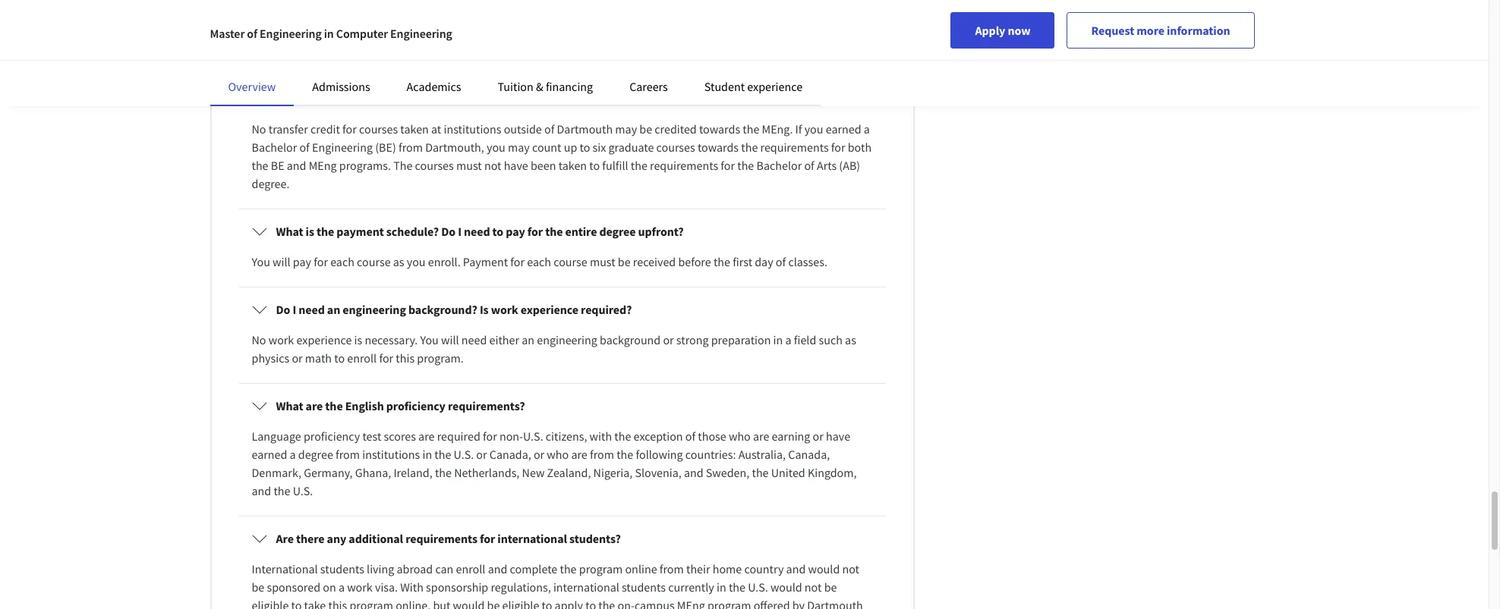 Task type: locate. For each thing, give the bounding box(es) containing it.
is left $50
[[373, 7, 381, 22]]

work right is
[[491, 302, 518, 317]]

each down what is the payment schedule? do i need to pay for the entire degree upfront? dropdown button
[[527, 254, 551, 270]]

may up graduate
[[615, 122, 637, 137]]

is inside what is the payment schedule? do i need to pay for the entire degree upfront? dropdown button
[[306, 224, 314, 239]]

program down "students?"
[[579, 562, 623, 577]]

application up 'please'
[[716, 7, 773, 22]]

1 vertical spatial who
[[547, 447, 569, 463]]

1 course from the left
[[357, 254, 391, 270]]

in left field
[[774, 333, 783, 348]]

can
[[435, 562, 454, 577]]

u.s. down required
[[454, 447, 474, 463]]

1 horizontal spatial bachelor
[[757, 158, 802, 173]]

a up both
[[864, 122, 870, 137]]

earning
[[772, 429, 811, 444]]

either
[[490, 333, 520, 348]]

if right usd.
[[431, 7, 438, 22]]

what down degree.
[[276, 224, 303, 239]]

meng inside no transfer credit for courses taken at institutions outside of dartmouth may be credited towards the meng. if you earned a bachelor of engineering (be) from dartmouth, you may count up to six graduate courses towards the requirements for both the be and meng programs. the courses must not have been taken to fulfill the requirements for the bachelor of arts (ab) degree.
[[309, 158, 337, 173]]

1 horizontal spatial priority
[[656, 25, 693, 40]]

who down citizens,
[[547, 447, 569, 463]]

an up math
[[327, 302, 340, 317]]

a up denmark,
[[290, 447, 296, 463]]

must
[[456, 158, 482, 173], [590, 254, 616, 270]]

and up regulations,
[[488, 562, 508, 577]]

transfer down 'can'
[[269, 122, 308, 137]]

may inside the yes. the application fee is $50 usd. if you apply before the priority application deadline, the application fee will be automatically waived. other applicants may be eligible for a fee waiver after the priority deadline. please talk to your enrollment advisor to find out if you are eligible.
[[452, 25, 474, 40]]

before inside the yes. the application fee is $50 usd. if you apply before the priority application deadline, the application fee will be automatically waived. other applicants may be eligible for a fee waiver after the priority deadline. please talk to your enrollment advisor to find out if you are eligible.
[[492, 7, 525, 22]]

for inside language proficiency test scores are required for non-u.s. citizens, with the exception of those who are earning or have earned a degree from institutions in the u.s. or canada, or who are from the following countries: australia, canada, denmark, germany, ghana, ireland, the netherlands, new zealand, nigeria, slovenia, and sweden, the united kingdom, and the u.s.
[[483, 429, 497, 444]]

international up complete
[[498, 532, 567, 547]]

1 horizontal spatial experience
[[521, 302, 579, 317]]

2 vertical spatial experience
[[297, 333, 352, 348]]

1 horizontal spatial students
[[622, 580, 666, 595]]

1 vertical spatial experience
[[521, 302, 579, 317]]

arts
[[817, 158, 837, 173]]

1 vertical spatial pay
[[293, 254, 311, 270]]

0 vertical spatial must
[[456, 158, 482, 173]]

requirements down credited
[[650, 158, 719, 173]]

1 horizontal spatial fee
[[557, 25, 572, 40]]

0 horizontal spatial students
[[320, 562, 364, 577]]

0 horizontal spatial course
[[357, 254, 391, 270]]

1 vertical spatial do
[[276, 302, 290, 317]]

enroll up sponsorship
[[456, 562, 486, 577]]

student
[[705, 79, 745, 94]]

transfer
[[305, 91, 347, 106], [269, 122, 308, 137]]

0 vertical spatial would
[[809, 562, 840, 577]]

eligible
[[492, 25, 529, 40], [252, 599, 289, 610], [502, 599, 540, 610]]

0 vertical spatial who
[[729, 429, 751, 444]]

1 horizontal spatial application
[[587, 7, 644, 22]]

from left their on the bottom left of page
[[660, 562, 684, 577]]

degree right entire on the top left of page
[[600, 224, 636, 239]]

2 horizontal spatial experience
[[748, 79, 803, 94]]

fee up talk
[[775, 7, 791, 22]]

background
[[600, 333, 661, 348]]

0 horizontal spatial do
[[276, 302, 290, 317]]

need up math
[[299, 302, 325, 317]]

the
[[528, 7, 545, 22], [696, 7, 713, 22], [636, 25, 653, 40], [412, 91, 429, 106], [743, 122, 760, 137], [742, 140, 758, 155], [252, 158, 269, 173], [631, 158, 648, 173], [738, 158, 754, 173], [317, 224, 334, 239], [545, 224, 563, 239], [714, 254, 731, 270], [325, 399, 343, 414], [615, 429, 631, 444], [435, 447, 451, 463], [617, 447, 634, 463], [435, 466, 452, 481], [752, 466, 769, 481], [274, 484, 290, 499], [560, 562, 577, 577], [729, 580, 746, 595], [599, 599, 615, 610]]

not
[[485, 158, 502, 173], [843, 562, 860, 577], [805, 580, 822, 595]]

2 vertical spatial would
[[453, 599, 485, 610]]

0 horizontal spatial must
[[456, 158, 482, 173]]

0 vertical spatial meng
[[309, 158, 337, 173]]

more
[[1137, 23, 1165, 38]]

1 no from the top
[[252, 122, 266, 137]]

0 horizontal spatial proficiency
[[304, 429, 360, 444]]

what for what is the payment schedule? do i need to pay for the entire degree upfront?
[[276, 224, 303, 239]]

bachelor
[[252, 140, 297, 155], [757, 158, 802, 173]]

or up the "new"
[[534, 447, 545, 463]]

2 each from the left
[[527, 254, 551, 270]]

degree
[[600, 224, 636, 239], [298, 447, 333, 463]]

are right the scores
[[419, 429, 435, 444]]

each down the payment
[[331, 254, 355, 270]]

1 vertical spatial engineering
[[537, 333, 598, 348]]

0 vertical spatial transfer
[[305, 91, 347, 106]]

be inside no transfer credit for courses taken at institutions outside of dartmouth may be credited towards the meng. if you earned a bachelor of engineering (be) from dartmouth, you may count up to six graduate courses towards the requirements for both the be and meng programs. the courses must not have been taken to fulfill the requirements for the bachelor of arts (ab) degree.
[[640, 122, 653, 137]]

i for into
[[299, 91, 302, 106]]

0 vertical spatial proficiency
[[386, 399, 446, 414]]

meng down currently
[[677, 599, 705, 610]]

waived.
[[324, 25, 363, 40]]

1 horizontal spatial who
[[729, 429, 751, 444]]

0 vertical spatial may
[[452, 25, 474, 40]]

1 vertical spatial may
[[615, 122, 637, 137]]

1 horizontal spatial will
[[441, 333, 459, 348]]

0 horizontal spatial enroll
[[347, 351, 377, 366]]

program?
[[432, 91, 483, 106]]

bachelor up the be
[[252, 140, 297, 155]]

must down dartmouth,
[[456, 158, 482, 173]]

0 horizontal spatial work
[[269, 333, 294, 348]]

citizens,
[[546, 429, 587, 444]]

day
[[755, 254, 774, 270]]

to up payment
[[493, 224, 504, 239]]

0 vertical spatial not
[[485, 158, 502, 173]]

for inside what is the payment schedule? do i need to pay for the entire degree upfront? dropdown button
[[528, 224, 543, 239]]

0 horizontal spatial earned
[[252, 447, 287, 463]]

requirements down meng.
[[761, 140, 829, 155]]

an inside no work experience is necessary. you will need either an engineering background or strong preparation in a field such as physics or math to enroll for this program.
[[522, 333, 535, 348]]

engineering inside dropdown button
[[343, 302, 406, 317]]

1 vertical spatial meng
[[677, 599, 705, 610]]

the down (be)
[[394, 158, 413, 173]]

requirements inside dropdown button
[[406, 532, 478, 547]]

new
[[522, 466, 545, 481]]

this down on
[[328, 599, 347, 610]]

1 horizontal spatial i
[[299, 91, 302, 106]]

earned up both
[[826, 122, 862, 137]]

courses down credited
[[657, 140, 696, 155]]

0 horizontal spatial engineering
[[343, 302, 406, 317]]

country
[[745, 562, 784, 577]]

are up zealand,
[[571, 447, 588, 463]]

from inside no transfer credit for courses taken at institutions outside of dartmouth may be credited towards the meng. if you earned a bachelor of engineering (be) from dartmouth, you may count up to six graduate courses towards the requirements for both the be and meng programs. the courses must not have been taken to fulfill the requirements for the bachelor of arts (ab) degree.
[[399, 140, 423, 155]]

program
[[579, 562, 623, 577], [350, 599, 393, 610], [708, 599, 752, 610]]

engineering down do i need an engineering background? is work experience required? dropdown button
[[537, 333, 598, 348]]

international
[[498, 532, 567, 547], [554, 580, 620, 595]]

offered
[[754, 599, 790, 610]]

non-
[[500, 429, 523, 444]]

transfer up credit
[[305, 91, 347, 106]]

experience inside no work experience is necessary. you will need either an engineering background or strong preparation in a field such as physics or math to enroll for this program.
[[297, 333, 352, 348]]

work left visa. on the left bottom
[[347, 580, 373, 595]]

0 vertical spatial will
[[793, 7, 811, 22]]

would right country in the bottom of the page
[[809, 562, 840, 577]]

0 vertical spatial institutions
[[444, 122, 502, 137]]

0 horizontal spatial would
[[453, 599, 485, 610]]

1 vertical spatial enroll
[[456, 562, 486, 577]]

master of engineering in computer engineering
[[210, 26, 452, 41]]

a right on
[[339, 580, 345, 595]]

2 vertical spatial i
[[293, 302, 296, 317]]

to
[[802, 25, 813, 40], [350, 43, 361, 58], [580, 140, 590, 155], [590, 158, 600, 173], [493, 224, 504, 239], [334, 351, 345, 366], [291, 599, 302, 610], [542, 599, 553, 610], [586, 599, 596, 610]]

experience
[[748, 79, 803, 94], [521, 302, 579, 317], [297, 333, 352, 348]]

2 no from the top
[[252, 333, 266, 348]]

additional
[[349, 532, 403, 547]]

by
[[793, 599, 805, 610]]

1 horizontal spatial this
[[396, 351, 415, 366]]

2 vertical spatial is
[[354, 333, 362, 348]]

no inside no work experience is necessary. you will need either an engineering background or strong preparation in a field such as physics or math to enroll for this program.
[[252, 333, 266, 348]]

1 horizontal spatial each
[[527, 254, 551, 270]]

before
[[492, 7, 525, 22], [679, 254, 711, 270]]

canada, down non- on the bottom
[[490, 447, 531, 463]]

1 vertical spatial this
[[328, 599, 347, 610]]

experience up meng.
[[748, 79, 803, 94]]

1 vertical spatial what
[[276, 399, 303, 414]]

overview
[[228, 79, 276, 94]]

the up the automatically
[[274, 7, 293, 22]]

0 horizontal spatial may
[[452, 25, 474, 40]]

to down six on the left top
[[590, 158, 600, 173]]

the inside the yes. the application fee is $50 usd. if you apply before the priority application deadline, the application fee will be automatically waived. other applicants may be eligible for a fee waiver after the priority deadline. please talk to your enrollment advisor to find out if you are eligible.
[[274, 7, 293, 22]]

do up 'physics'
[[276, 302, 290, 317]]

sponsorship
[[426, 580, 489, 595]]

2 vertical spatial will
[[441, 333, 459, 348]]

0 horizontal spatial this
[[328, 599, 347, 610]]

may
[[452, 25, 474, 40], [615, 122, 637, 137], [508, 140, 530, 155]]

fee left waiver
[[557, 25, 572, 40]]

1 vertical spatial you
[[420, 333, 439, 348]]

who right those
[[729, 429, 751, 444]]

careers link
[[630, 79, 668, 94]]

will inside the yes. the application fee is $50 usd. if you apply before the priority application deadline, the application fee will be automatically waived. other applicants may be eligible for a fee waiver after the priority deadline. please talk to your enrollment advisor to find out if you are eligible.
[[793, 7, 811, 22]]

need up payment
[[464, 224, 490, 239]]

1 what from the top
[[276, 224, 303, 239]]

apply up the eligible.
[[462, 7, 490, 22]]

will inside no work experience is necessary. you will need either an engineering background or strong preparation in a field such as physics or math to enroll for this program.
[[441, 333, 459, 348]]

1 horizontal spatial if
[[796, 122, 802, 137]]

application up after
[[587, 7, 644, 22]]

other
[[366, 25, 395, 40]]

requirements up can
[[406, 532, 478, 547]]

2 vertical spatial work
[[347, 580, 373, 595]]

student experience
[[705, 79, 803, 94]]

0 horizontal spatial requirements
[[406, 532, 478, 547]]

what for what are the english proficiency requirements?
[[276, 399, 303, 414]]

this down necessary.
[[396, 351, 415, 366]]

fulfill
[[603, 158, 629, 173]]

field
[[794, 333, 817, 348]]

courses
[[359, 122, 398, 137], [657, 140, 696, 155], [415, 158, 454, 173]]

0 vertical spatial an
[[327, 302, 340, 317]]

work inside no work experience is necessary. you will need either an engineering background or strong preparation in a field such as physics or math to enroll for this program.
[[269, 333, 294, 348]]

do
[[441, 224, 456, 239], [276, 302, 290, 317]]

3 application from the left
[[716, 7, 773, 22]]

is left necessary.
[[354, 333, 362, 348]]

do i need an engineering background? is work experience required?
[[276, 302, 632, 317]]

a inside language proficiency test scores are required for non-u.s. citizens, with the exception of those who are earning or have earned a degree from institutions in the u.s. or canada, or who are from the following countries: australia, canada, denmark, germany, ghana, ireland, the netherlands, new zealand, nigeria, slovenia, and sweden, the united kingdom, and the u.s.
[[290, 447, 296, 463]]

2 horizontal spatial not
[[843, 562, 860, 577]]

on-
[[618, 599, 635, 610]]

courses down dartmouth,
[[415, 158, 454, 173]]

1 application from the left
[[295, 7, 353, 22]]

0 vertical spatial you
[[252, 254, 270, 270]]

home
[[713, 562, 742, 577]]

0 horizontal spatial application
[[295, 7, 353, 22]]

take
[[304, 599, 326, 610]]

and right the be
[[287, 158, 306, 173]]

background?
[[409, 302, 478, 317]]

in inside international students living abroad can enroll and complete the program online from their home country and would not be sponsored on a work visa. with sponsorship regulations, international students currently in the u.s. would not be eligible to take this program online, but would be eligible to apply to the on-campus meng program offered by dartmou
[[717, 580, 727, 595]]

or
[[663, 333, 674, 348], [292, 351, 303, 366], [813, 429, 824, 444], [476, 447, 487, 463], [534, 447, 545, 463]]

to right talk
[[802, 25, 813, 40]]

students
[[320, 562, 364, 577], [622, 580, 666, 595]]

1 vertical spatial i
[[458, 224, 462, 239]]

engineering up necessary.
[[343, 302, 406, 317]]

an right either
[[522, 333, 535, 348]]

have left been
[[504, 158, 528, 173]]

as right such
[[845, 333, 857, 348]]

earned inside no transfer credit for courses taken at institutions outside of dartmouth may be credited towards the meng. if you earned a bachelor of engineering (be) from dartmouth, you may count up to six graduate courses towards the requirements for both the be and meng programs. the courses must not have been taken to fulfill the requirements for the bachelor of arts (ab) degree.
[[826, 122, 862, 137]]

1 vertical spatial earned
[[252, 447, 287, 463]]

for inside the yes. the application fee is $50 usd. if you apply before the priority application deadline, the application fee will be automatically waived. other applicants may be eligible for a fee waiver after the priority deadline. please talk to your enrollment advisor to find out if you are eligible.
[[531, 25, 546, 40]]

academics link
[[407, 79, 461, 94]]

0 horizontal spatial who
[[547, 447, 569, 463]]

no for no work experience is necessary. you will need either an engineering background or strong preparation in a field such as physics or math to enroll for this program.
[[252, 333, 266, 348]]

if inside no transfer credit for courses taken at institutions outside of dartmouth may be credited towards the meng. if you earned a bachelor of engineering (be) from dartmouth, you may count up to six graduate courses towards the requirements for both the be and meng programs. the courses must not have been taken to fulfill the requirements for the bachelor of arts (ab) degree.
[[796, 122, 802, 137]]

student experience link
[[705, 79, 803, 94]]

priority up waiver
[[547, 7, 584, 22]]

scores
[[384, 429, 416, 444]]

this inside no work experience is necessary. you will need either an engineering background or strong preparation in a field such as physics or math to enroll for this program.
[[396, 351, 415, 366]]

students down online
[[622, 580, 666, 595]]

engineering down credit
[[312, 140, 373, 155]]

0 vertical spatial no
[[252, 122, 266, 137]]

priority down deadline,
[[656, 25, 693, 40]]

0 vertical spatial enroll
[[347, 351, 377, 366]]

transfer inside dropdown button
[[305, 91, 347, 106]]

1 vertical spatial transfer
[[269, 122, 308, 137]]

apply down complete
[[555, 599, 583, 610]]

no for no transfer credit for courses taken at institutions outside of dartmouth may be credited towards the meng. if you earned a bachelor of engineering (be) from dartmouth, you may count up to six graduate courses towards the requirements for both the be and meng programs. the courses must not have been taken to fulfill the requirements for the bachelor of arts (ab) degree.
[[252, 122, 266, 137]]

1 horizontal spatial an
[[522, 333, 535, 348]]

1 vertical spatial must
[[590, 254, 616, 270]]

this inside international students living abroad can enroll and complete the program online from their home country and would not be sponsored on a work visa. with sponsorship regulations, international students currently in the u.s. would not be eligible to take this program online, but would be eligible to apply to the on-campus meng program offered by dartmou
[[328, 599, 347, 610]]

course down what is the payment schedule? do i need to pay for the entire degree upfront? dropdown button
[[554, 254, 588, 270]]

international inside dropdown button
[[498, 532, 567, 547]]

a inside the yes. the application fee is $50 usd. if you apply before the priority application deadline, the application fee will be automatically waived. other applicants may be eligible for a fee waiver after the priority deadline. please talk to your enrollment advisor to find out if you are eligible.
[[548, 25, 554, 40]]

1 horizontal spatial the
[[394, 158, 413, 173]]

0 vertical spatial is
[[373, 7, 381, 22]]

enroll
[[347, 351, 377, 366], [456, 562, 486, 577]]

requirements?
[[448, 399, 525, 414]]

from
[[399, 140, 423, 155], [336, 447, 360, 463], [590, 447, 614, 463], [660, 562, 684, 577]]

the inside no transfer credit for courses taken at institutions outside of dartmouth may be credited towards the meng. if you earned a bachelor of engineering (be) from dartmouth, you may count up to six graduate courses towards the requirements for both the be and meng programs. the courses must not have been taken to fulfill the requirements for the bachelor of arts (ab) degree.
[[394, 158, 413, 173]]

a left waiver
[[548, 25, 554, 40]]

0 horizontal spatial an
[[327, 302, 340, 317]]

what up language
[[276, 399, 303, 414]]

in inside language proficiency test scores are required for non-u.s. citizens, with the exception of those who are earning or have earned a degree from institutions in the u.s. or canada, or who are from the following countries: australia, canada, denmark, germany, ghana, ireland, the netherlands, new zealand, nigeria, slovenia, and sweden, the united kingdom, and the u.s.
[[423, 447, 432, 463]]

to right math
[[334, 351, 345, 366]]

0 vertical spatial if
[[431, 7, 438, 22]]

you inside no work experience is necessary. you will need either an engineering background or strong preparation in a field such as physics or math to enroll for this program.
[[420, 333, 439, 348]]

received
[[633, 254, 676, 270]]

after
[[611, 25, 634, 40]]

1 horizontal spatial courses
[[415, 158, 454, 173]]

2 vertical spatial need
[[462, 333, 487, 348]]

1 horizontal spatial earned
[[826, 122, 862, 137]]

are inside dropdown button
[[306, 399, 323, 414]]

institutions up dartmouth,
[[444, 122, 502, 137]]

eligible inside the yes. the application fee is $50 usd. if you apply before the priority application deadline, the application fee will be automatically waived. other applicants may be eligible for a fee waiver after the priority deadline. please talk to your enrollment advisor to find out if you are eligible.
[[492, 25, 529, 40]]

1 vertical spatial no
[[252, 333, 266, 348]]

apply
[[976, 23, 1006, 38]]

in up ireland,
[[423, 447, 432, 463]]

no down overview "link"
[[252, 122, 266, 137]]

1 horizontal spatial requirements
[[650, 158, 719, 173]]

earned
[[826, 122, 862, 137], [252, 447, 287, 463]]

u.s. down country in the bottom of the page
[[748, 580, 768, 595]]

proficiency up the scores
[[386, 399, 446, 414]]

0 vertical spatial work
[[491, 302, 518, 317]]

application up master of engineering in computer engineering
[[295, 7, 353, 22]]

yes. the application fee is $50 usd. if you apply before the priority application deadline, the application fee will be automatically waived. other applicants may be eligible for a fee waiver after the priority deadline. please talk to your enrollment advisor to find out if you are eligible.
[[252, 7, 838, 58]]

fee up computer
[[355, 7, 371, 22]]

2 canada, from the left
[[789, 447, 830, 463]]

to left on-
[[586, 599, 596, 610]]

$50
[[383, 7, 402, 22]]

if inside the yes. the application fee is $50 usd. if you apply before the priority application deadline, the application fee will be automatically waived. other applicants may be eligible for a fee waiver after the priority deadline. please talk to your enrollment advisor to find out if you are eligible.
[[431, 7, 438, 22]]

0 horizontal spatial not
[[485, 158, 502, 173]]

1 horizontal spatial apply
[[555, 599, 583, 610]]

may up the eligible.
[[452, 25, 474, 40]]

not inside no transfer credit for courses taken at institutions outside of dartmouth may be credited towards the meng. if you earned a bachelor of engineering (be) from dartmouth, you may count up to six graduate courses towards the requirements for both the be and meng programs. the courses must not have been taken to fulfill the requirements for the bachelor of arts (ab) degree.
[[485, 158, 502, 173]]

apply inside international students living abroad can enroll and complete the program online from their home country and would not be sponsored on a work visa. with sponsorship regulations, international students currently in the u.s. would not be eligible to take this program online, but would be eligible to apply to the on-campus meng program offered by dartmou
[[555, 599, 583, 610]]

canada,
[[490, 447, 531, 463], [789, 447, 830, 463]]

with
[[590, 429, 612, 444]]

0 horizontal spatial each
[[331, 254, 355, 270]]

in inside no work experience is necessary. you will need either an engineering background or strong preparation in a field such as physics or math to enroll for this program.
[[774, 333, 783, 348]]

for inside "are there any additional requirements for international students?" dropdown button
[[480, 532, 495, 547]]

0 horizontal spatial have
[[504, 158, 528, 173]]

usd.
[[404, 7, 429, 22]]

yes.
[[252, 7, 271, 22]]

what
[[276, 224, 303, 239], [276, 399, 303, 414]]

2 horizontal spatial work
[[491, 302, 518, 317]]

what are the english proficiency requirements? button
[[240, 385, 885, 428]]

u.s.
[[523, 429, 544, 444], [454, 447, 474, 463], [293, 484, 313, 499], [748, 580, 768, 595]]

transfer inside no transfer credit for courses taken at institutions outside of dartmouth may be credited towards the meng. if you earned a bachelor of engineering (be) from dartmouth, you may count up to six graduate courses towards the requirements for both the be and meng programs. the courses must not have been taken to fulfill the requirements for the bachelor of arts (ab) degree.
[[269, 122, 308, 137]]

need for necessary.
[[462, 333, 487, 348]]

degree inside language proficiency test scores are required for non-u.s. citizens, with the exception of those who are earning or have earned a degree from institutions in the u.s. or canada, or who are from the following countries: australia, canada, denmark, germany, ghana, ireland, the netherlands, new zealand, nigeria, slovenia, and sweden, the united kingdom, and the u.s.
[[298, 447, 333, 463]]

experience up no work experience is necessary. you will need either an engineering background or strong preparation in a field such as physics or math to enroll for this program.
[[521, 302, 579, 317]]

master
[[210, 26, 245, 41]]

no
[[252, 122, 266, 137], [252, 333, 266, 348]]

as inside no work experience is necessary. you will need either an engineering background or strong preparation in a field such as physics or math to enroll for this program.
[[845, 333, 857, 348]]

what is the payment schedule? do i need to pay for the entire degree upfront?
[[276, 224, 684, 239]]

are down applicants
[[436, 43, 452, 58]]

from inside international students living abroad can enroll and complete the program online from their home country and would not be sponsored on a work visa. with sponsorship regulations, international students currently in the u.s. would not be eligible to take this program online, but would be eligible to apply to the on-campus meng program offered by dartmou
[[660, 562, 684, 577]]

proficiency inside language proficiency test scores are required for non-u.s. citizens, with the exception of those who are earning or have earned a degree from institutions in the u.s. or canada, or who are from the following countries: australia, canada, denmark, germany, ghana, ireland, the netherlands, new zealand, nigeria, slovenia, and sweden, the united kingdom, and the u.s.
[[304, 429, 360, 444]]

pay inside dropdown button
[[506, 224, 525, 239]]

2 what from the top
[[276, 399, 303, 414]]

work
[[491, 302, 518, 317], [269, 333, 294, 348], [347, 580, 373, 595]]

2 horizontal spatial may
[[615, 122, 637, 137]]

application
[[295, 7, 353, 22], [587, 7, 644, 22], [716, 7, 773, 22]]

1 horizontal spatial you
[[420, 333, 439, 348]]

meng down credit
[[309, 158, 337, 173]]

and down countries: on the bottom
[[684, 466, 704, 481]]

programs.
[[339, 158, 391, 173]]

advisor
[[311, 43, 348, 58]]

eligible down regulations,
[[502, 599, 540, 610]]

0 horizontal spatial will
[[273, 254, 291, 270]]

eligible down sponsored
[[252, 599, 289, 610]]

payment
[[337, 224, 384, 239]]

students up on
[[320, 562, 364, 577]]

are down math
[[306, 399, 323, 414]]

2 horizontal spatial will
[[793, 7, 811, 22]]

need inside no work experience is necessary. you will need either an engineering background or strong preparation in a field such as physics or math to enroll for this program.
[[462, 333, 487, 348]]

enroll down necessary.
[[347, 351, 377, 366]]

a inside no transfer credit for courses taken at institutions outside of dartmouth may be credited towards the meng. if you earned a bachelor of engineering (be) from dartmouth, you may count up to six graduate courses towards the requirements for both the be and meng programs. the courses must not have been taken to fulfill the requirements for the bachelor of arts (ab) degree.
[[864, 122, 870, 137]]

0 vertical spatial towards
[[699, 122, 741, 137]]

countries:
[[686, 447, 736, 463]]

united
[[771, 466, 806, 481]]

tuition
[[498, 79, 534, 94]]

enrollment
[[252, 43, 308, 58]]

courses up (be)
[[359, 122, 398, 137]]

1 canada, from the left
[[490, 447, 531, 463]]

1 horizontal spatial taken
[[559, 158, 587, 173]]

canada, down the earning
[[789, 447, 830, 463]]

no inside no transfer credit for courses taken at institutions outside of dartmouth may be credited towards the meng. if you earned a bachelor of engineering (be) from dartmouth, you may count up to six graduate courses towards the requirements for both the be and meng programs. the courses must not have been taken to fulfill the requirements for the bachelor of arts (ab) degree.
[[252, 122, 266, 137]]



Task type: vqa. For each thing, say whether or not it's contained in the screenshot.
search field
no



Task type: describe. For each thing, give the bounding box(es) containing it.
1 vertical spatial will
[[273, 254, 291, 270]]

engineering inside no transfer credit for courses taken at institutions outside of dartmouth may be credited towards the meng. if you earned a bachelor of engineering (be) from dartmouth, you may count up to six graduate courses towards the requirements for both the be and meng programs. the courses must not have been taken to fulfill the requirements for the bachelor of arts (ab) degree.
[[312, 140, 373, 155]]

from down with
[[590, 447, 614, 463]]

are there any additional requirements for international students?
[[276, 532, 621, 547]]

and right country in the bottom of the page
[[787, 562, 806, 577]]

to inside no work experience is necessary. you will need either an engineering background or strong preparation in a field such as physics or math to enroll for this program.
[[334, 351, 345, 366]]

denmark,
[[252, 466, 302, 481]]

request
[[1092, 23, 1135, 38]]

can
[[276, 91, 296, 106]]

work inside dropdown button
[[491, 302, 518, 317]]

proficiency inside dropdown button
[[386, 399, 446, 414]]

1 vertical spatial students
[[622, 580, 666, 595]]

earned inside language proficiency test scores are required for non-u.s. citizens, with the exception of those who are earning or have earned a degree from institutions in the u.s. or canada, or who are from the following countries: australia, canada, denmark, germany, ghana, ireland, the netherlands, new zealand, nigeria, slovenia, and sweden, the united kingdom, and the u.s.
[[252, 447, 287, 463]]

2 horizontal spatial program
[[708, 599, 752, 610]]

english
[[345, 399, 384, 414]]

dartmouth
[[557, 122, 613, 137]]

1 horizontal spatial program
[[579, 562, 623, 577]]

must inside no transfer credit for courses taken at institutions outside of dartmouth may be credited towards the meng. if you earned a bachelor of engineering (be) from dartmouth, you may count up to six graduate courses towards the requirements for both the be and meng programs. the courses must not have been taken to fulfill the requirements for the bachelor of arts (ab) degree.
[[456, 158, 482, 173]]

or left math
[[292, 351, 303, 366]]

institutions inside no transfer credit for courses taken at institutions outside of dartmouth may be credited towards the meng. if you earned a bachelor of engineering (be) from dartmouth, you may count up to six graduate courses towards the requirements for both the be and meng programs. the courses must not have been taken to fulfill the requirements for the bachelor of arts (ab) degree.
[[444, 122, 502, 137]]

at
[[431, 122, 442, 137]]

can i transfer credits into the program? button
[[240, 77, 885, 120]]

2 vertical spatial may
[[508, 140, 530, 155]]

1 vertical spatial bachelor
[[757, 158, 802, 173]]

or left strong
[[663, 333, 674, 348]]

engineering down usd.
[[390, 26, 452, 41]]

2 course from the left
[[554, 254, 588, 270]]

or right the earning
[[813, 429, 824, 444]]

i for engineering
[[293, 302, 296, 317]]

0 horizontal spatial fee
[[355, 7, 371, 22]]

1 vertical spatial taken
[[559, 158, 587, 173]]

enroll inside international students living abroad can enroll and complete the program online from their home country and would not be sponsored on a work visa. with sponsorship regulations, international students currently in the u.s. would not be eligible to take this program online, but would be eligible to apply to the on-campus meng program offered by dartmou
[[456, 562, 486, 577]]

applicants
[[397, 25, 450, 40]]

germany,
[[304, 466, 353, 481]]

entire
[[565, 224, 597, 239]]

international
[[252, 562, 318, 577]]

do i need an engineering background? is work experience required? button
[[240, 289, 885, 331]]

engineering up enrollment
[[260, 26, 322, 41]]

international inside international students living abroad can enroll and complete the program online from their home country and would not be sponsored on a work visa. with sponsorship regulations, international students currently in the u.s. would not be eligible to take this program online, but would be eligible to apply to the on-campus meng program offered by dartmou
[[554, 580, 620, 595]]

please
[[745, 25, 778, 40]]

have inside no transfer credit for courses taken at institutions outside of dartmouth may be credited towards the meng. if you earned a bachelor of engineering (be) from dartmouth, you may count up to six graduate courses towards the requirements for both the be and meng programs. the courses must not have been taken to fulfill the requirements for the bachelor of arts (ab) degree.
[[504, 158, 528, 173]]

if
[[406, 43, 412, 58]]

in up advisor
[[324, 26, 334, 41]]

netherlands,
[[454, 466, 520, 481]]

have inside language proficiency test scores are required for non-u.s. citizens, with the exception of those who are earning or have earned a degree from institutions in the u.s. or canada, or who are from the following countries: australia, canada, denmark, germany, ghana, ireland, the netherlands, new zealand, nigeria, slovenia, and sweden, the united kingdom, and the u.s.
[[826, 429, 851, 444]]

find
[[363, 43, 383, 58]]

you right meng.
[[805, 122, 824, 137]]

can i transfer credits into the program?
[[276, 91, 483, 106]]

and down denmark,
[[252, 484, 271, 499]]

are
[[276, 532, 294, 547]]

six
[[593, 140, 606, 155]]

classes.
[[789, 254, 828, 270]]

to left find
[[350, 43, 361, 58]]

2 application from the left
[[587, 7, 644, 22]]

0 horizontal spatial courses
[[359, 122, 398, 137]]

work inside international students living abroad can enroll and complete the program online from their home country and would not be sponsored on a work visa. with sponsorship regulations, international students currently in the u.s. would not be eligible to take this program online, but would be eligible to apply to the on-campus meng program offered by dartmou
[[347, 580, 373, 595]]

outside
[[504, 122, 542, 137]]

an inside dropdown button
[[327, 302, 340, 317]]

1 vertical spatial not
[[843, 562, 860, 577]]

living
[[367, 562, 394, 577]]

eligible.
[[454, 43, 495, 58]]

engineering inside no work experience is necessary. you will need either an engineering background or strong preparation in a field such as physics or math to enroll for this program.
[[537, 333, 598, 348]]

experience inside dropdown button
[[521, 302, 579, 317]]

physics
[[252, 351, 290, 366]]

and inside no transfer credit for courses taken at institutions outside of dartmouth may be credited towards the meng. if you earned a bachelor of engineering (be) from dartmouth, you may count up to six graduate courses towards the requirements for both the be and meng programs. the courses must not have been taken to fulfill the requirements for the bachelor of arts (ab) degree.
[[287, 158, 306, 173]]

u.s. down germany,
[[293, 484, 313, 499]]

online,
[[396, 599, 431, 610]]

degree inside what is the payment schedule? do i need to pay for the entire degree upfront? dropdown button
[[600, 224, 636, 239]]

for inside no work experience is necessary. you will need either an engineering background or strong preparation in a field such as physics or math to enroll for this program.
[[379, 351, 394, 366]]

to down sponsored
[[291, 599, 302, 610]]

0 vertical spatial experience
[[748, 79, 803, 94]]

careers
[[630, 79, 668, 94]]

apply inside the yes. the application fee is $50 usd. if you apply before the priority application deadline, the application fee will be automatically waived. other applicants may be eligible for a fee waiver after the priority deadline. please talk to your enrollment advisor to find out if you are eligible.
[[462, 7, 490, 22]]

such
[[819, 333, 843, 348]]

meng inside international students living abroad can enroll and complete the program online from their home country and would not be sponsored on a work visa. with sponsorship regulations, international students currently in the u.s. would not be eligible to take this program online, but would be eligible to apply to the on-campus meng program offered by dartmou
[[677, 599, 705, 610]]

financing
[[546, 79, 593, 94]]

0 horizontal spatial you
[[252, 254, 270, 270]]

0 horizontal spatial priority
[[547, 7, 584, 22]]

apply now
[[976, 23, 1031, 38]]

request more information button
[[1068, 12, 1255, 49]]

international students living abroad can enroll and complete the program online from their home country and would not be sponsored on a work visa. with sponsorship regulations, international students currently in the u.s. would not be eligible to take this program online, but would be eligible to apply to the on-campus meng program offered by dartmou
[[252, 562, 863, 610]]

0 vertical spatial students
[[320, 562, 364, 577]]

of inside language proficiency test scores are required for non-u.s. citizens, with the exception of those who are earning or have earned a degree from institutions in the u.s. or canada, or who are from the following countries: australia, canada, denmark, germany, ghana, ireland, the netherlands, new zealand, nigeria, slovenia, and sweden, the united kingdom, and the u.s.
[[686, 429, 696, 444]]

is inside no work experience is necessary. you will need either an engineering background or strong preparation in a field such as physics or math to enroll for this program.
[[354, 333, 362, 348]]

or up netherlands,
[[476, 447, 487, 463]]

institutions inside language proficiency test scores are required for non-u.s. citizens, with the exception of those who are earning or have earned a degree from institutions in the u.s. or canada, or who are from the following countries: australia, canada, denmark, germany, ghana, ireland, the netherlands, new zealand, nigeria, slovenia, and sweden, the united kingdom, and the u.s.
[[362, 447, 420, 463]]

credited
[[655, 122, 697, 137]]

you down outside
[[487, 140, 506, 155]]

upfront?
[[638, 224, 684, 239]]

what is the payment schedule? do i need to pay for the entire degree upfront? button
[[240, 210, 885, 253]]

0 horizontal spatial taken
[[401, 122, 429, 137]]

dartmouth,
[[425, 140, 484, 155]]

apply now button
[[951, 12, 1055, 49]]

enroll inside no work experience is necessary. you will need either an engineering background or strong preparation in a field such as physics or math to enroll for this program.
[[347, 351, 377, 366]]

1 vertical spatial need
[[299, 302, 325, 317]]

you left enroll.
[[407, 254, 426, 270]]

following
[[636, 447, 683, 463]]

now
[[1008, 23, 1031, 38]]

graduate
[[609, 140, 654, 155]]

no work experience is necessary. you will need either an engineering background or strong preparation in a field such as physics or math to enroll for this program.
[[252, 333, 857, 366]]

automatically
[[252, 25, 322, 40]]

academics
[[407, 79, 461, 94]]

to right up
[[580, 140, 590, 155]]

to inside what is the payment schedule? do i need to pay for the entire degree upfront? dropdown button
[[493, 224, 504, 239]]

tuition & financing link
[[498, 79, 593, 94]]

1 horizontal spatial would
[[771, 580, 803, 595]]

admissions
[[312, 79, 370, 94]]

there
[[296, 532, 325, 547]]

nigeria,
[[594, 466, 633, 481]]

1 vertical spatial towards
[[698, 140, 739, 155]]

are inside the yes. the application fee is $50 usd. if you apply before the priority application deadline, the application fee will be automatically waived. other applicants may be eligible for a fee waiver after the priority deadline. please talk to your enrollment advisor to find out if you are eligible.
[[436, 43, 452, 58]]

exception
[[634, 429, 683, 444]]

1 horizontal spatial must
[[590, 254, 616, 270]]

from up germany,
[[336, 447, 360, 463]]

necessary.
[[365, 333, 418, 348]]

test
[[363, 429, 382, 444]]

2 horizontal spatial fee
[[775, 7, 791, 22]]

you right if
[[415, 43, 433, 58]]

out
[[386, 43, 403, 58]]

2 vertical spatial courses
[[415, 158, 454, 173]]

count
[[532, 140, 562, 155]]

is inside the yes. the application fee is $50 usd. if you apply before the priority application deadline, the application fee will be automatically waived. other applicants may be eligible for a fee waiver after the priority deadline. please talk to your enrollment advisor to find out if you are eligible.
[[373, 7, 381, 22]]

overview link
[[228, 79, 276, 94]]

1 vertical spatial courses
[[657, 140, 696, 155]]

waiver
[[575, 25, 608, 40]]

0 horizontal spatial program
[[350, 599, 393, 610]]

u.s. left citizens,
[[523, 429, 544, 444]]

0 horizontal spatial pay
[[293, 254, 311, 270]]

those
[[698, 429, 727, 444]]

math
[[305, 351, 332, 366]]

2 vertical spatial not
[[805, 580, 822, 595]]

payment
[[463, 254, 508, 270]]

u.s. inside international students living abroad can enroll and complete the program online from their home country and would not be sponsored on a work visa. with sponsorship regulations, international students currently in the u.s. would not be eligible to take this program online, but would be eligible to apply to the on-campus meng program offered by dartmou
[[748, 580, 768, 595]]

to down regulations,
[[542, 599, 553, 610]]

visa.
[[375, 580, 398, 595]]

1 vertical spatial requirements
[[650, 158, 719, 173]]

&
[[536, 79, 544, 94]]

request more information
[[1092, 23, 1231, 38]]

a inside no work experience is necessary. you will need either an engineering background or strong preparation in a field such as physics or math to enroll for this program.
[[786, 333, 792, 348]]

0 vertical spatial bachelor
[[252, 140, 297, 155]]

regulations,
[[491, 580, 551, 595]]

need for schedule?
[[464, 224, 490, 239]]

no transfer credit for courses taken at institutions outside of dartmouth may be credited towards the meng. if you earned a bachelor of engineering (be) from dartmouth, you may count up to six graduate courses towards the requirements for both the be and meng programs. the courses must not have been taken to fulfill the requirements for the bachelor of arts (ab) degree.
[[252, 122, 872, 191]]

1 vertical spatial before
[[679, 254, 711, 270]]

0 vertical spatial as
[[393, 254, 405, 270]]

information
[[1167, 23, 1231, 38]]

a inside international students living abroad can enroll and complete the program online from their home country and would not be sponsored on a work visa. with sponsorship regulations, international students currently in the u.s. would not be eligible to take this program online, but would be eligible to apply to the on-campus meng program offered by dartmou
[[339, 580, 345, 595]]

are up australia,
[[753, 429, 770, 444]]

ireland,
[[394, 466, 433, 481]]

1 horizontal spatial do
[[441, 224, 456, 239]]

been
[[531, 158, 556, 173]]

be
[[271, 158, 285, 173]]

required?
[[581, 302, 632, 317]]

currently
[[669, 580, 715, 595]]

2 horizontal spatial would
[[809, 562, 840, 577]]

you up applicants
[[440, 7, 459, 22]]

2 horizontal spatial requirements
[[761, 140, 829, 155]]

1 each from the left
[[331, 254, 355, 270]]

language proficiency test scores are required for non-u.s. citizens, with the exception of those who are earning or have earned a degree from institutions in the u.s. or canada, or who are from the following countries: australia, canada, denmark, germany, ghana, ireland, the netherlands, new zealand, nigeria, slovenia, and sweden, the united kingdom, and the u.s.
[[252, 429, 857, 499]]

sweden,
[[706, 466, 750, 481]]

up
[[564, 140, 577, 155]]

first
[[733, 254, 753, 270]]



